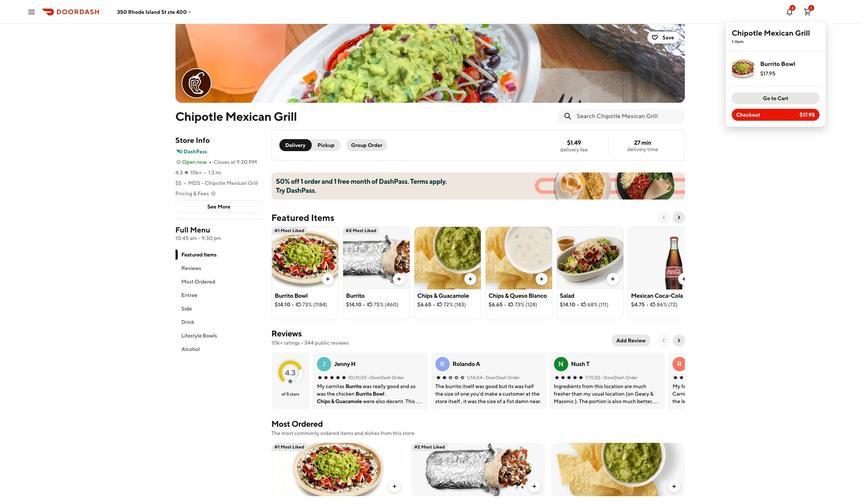 Task type: vqa. For each thing, say whether or not it's contained in the screenshot.
"heading"
yes



Task type: locate. For each thing, give the bounding box(es) containing it.
chipotle mexican grill image
[[175, 24, 685, 103], [182, 69, 211, 98]]

order methods option group
[[279, 139, 341, 151]]

0 horizontal spatial add item to cart image
[[325, 276, 331, 282]]

2 vertical spatial burrito bowl image
[[271, 443, 405, 496]]

None radio
[[307, 139, 341, 151]]

mexican coca-cola image
[[628, 227, 695, 290]]

next image
[[676, 338, 682, 344]]

next button of carousel image
[[676, 215, 682, 221]]

heading
[[271, 212, 334, 224]]

1 vertical spatial burrito bowl image
[[272, 227, 338, 290]]

2 horizontal spatial add item to cart image
[[681, 276, 687, 282]]

burrito image
[[343, 227, 410, 290], [411, 443, 545, 496]]

0 horizontal spatial burrito image
[[343, 227, 410, 290]]

add item to cart image
[[325, 276, 331, 282], [681, 276, 687, 282], [392, 484, 398, 490]]

1 vertical spatial burrito image
[[411, 443, 545, 496]]

0 horizontal spatial chips & guacamole image
[[414, 227, 481, 290]]

1 vertical spatial chips & guacamole image
[[551, 443, 685, 496]]

1 items, open order cart image
[[803, 7, 812, 16]]

None radio
[[279, 139, 312, 151]]

add item to cart image
[[396, 276, 402, 282], [467, 276, 473, 282], [539, 276, 545, 282], [610, 276, 616, 282], [532, 484, 538, 490], [671, 484, 677, 490]]

chips & queso blanco image
[[486, 227, 552, 290]]

chips & guacamole image
[[414, 227, 481, 290], [551, 443, 685, 496]]

1 horizontal spatial burrito image
[[411, 443, 545, 496]]

previous button of carousel image
[[661, 215, 667, 221]]

burrito bowl image
[[732, 57, 755, 80], [272, 227, 338, 290], [271, 443, 405, 496]]



Task type: describe. For each thing, give the bounding box(es) containing it.
1 horizontal spatial chips & guacamole image
[[551, 443, 685, 496]]

open menu image
[[27, 7, 36, 16]]

0 vertical spatial chips & guacamole image
[[414, 227, 481, 290]]

Item Search search field
[[577, 112, 679, 120]]

0 vertical spatial burrito bowl image
[[732, 57, 755, 80]]

0 vertical spatial burrito image
[[343, 227, 410, 290]]

burrito bowl image for add item to cart icon to the middle
[[271, 443, 405, 496]]

burrito bowl image for leftmost add item to cart icon
[[272, 227, 338, 290]]

salad image
[[557, 227, 623, 290]]

1 horizontal spatial add item to cart image
[[392, 484, 398, 490]]

notification bell image
[[785, 7, 794, 16]]

previous image
[[661, 338, 667, 344]]



